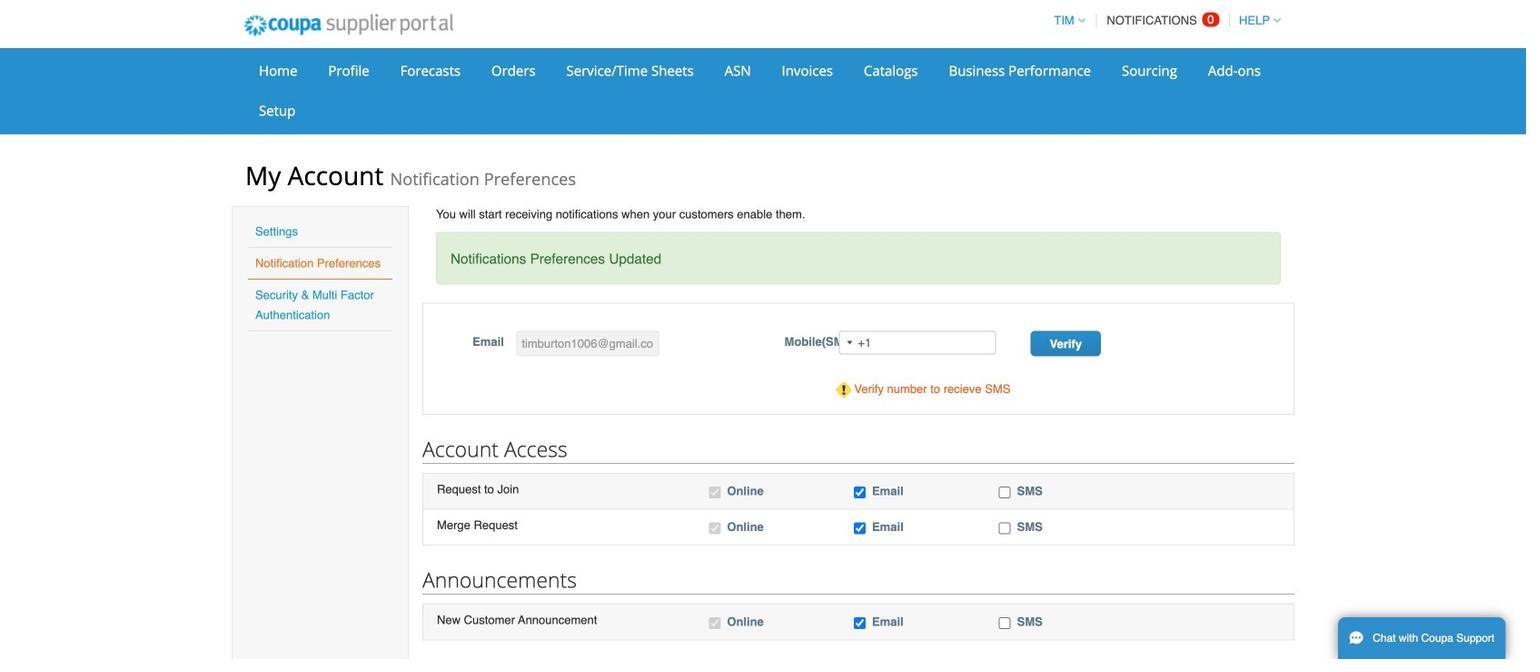 Task type: locate. For each thing, give the bounding box(es) containing it.
navigation
[[1046, 3, 1281, 38]]

telephone country code image
[[847, 341, 852, 345]]

coupa supplier portal image
[[232, 3, 466, 48]]

None checkbox
[[999, 487, 1011, 499], [709, 523, 721, 535], [999, 487, 1011, 499], [709, 523, 721, 535]]

None checkbox
[[709, 487, 721, 499], [854, 487, 866, 499], [854, 523, 866, 535], [999, 523, 1011, 535], [709, 618, 721, 630], [854, 618, 866, 630], [999, 618, 1011, 630], [709, 487, 721, 499], [854, 487, 866, 499], [854, 523, 866, 535], [999, 523, 1011, 535], [709, 618, 721, 630], [854, 618, 866, 630], [999, 618, 1011, 630]]

None text field
[[516, 331, 659, 356]]



Task type: describe. For each thing, give the bounding box(es) containing it.
Telephone country code field
[[840, 332, 858, 354]]

+1 201-555-0123 text field
[[839, 331, 996, 355]]



Task type: vqa. For each thing, say whether or not it's contained in the screenshot.
checkbox
yes



